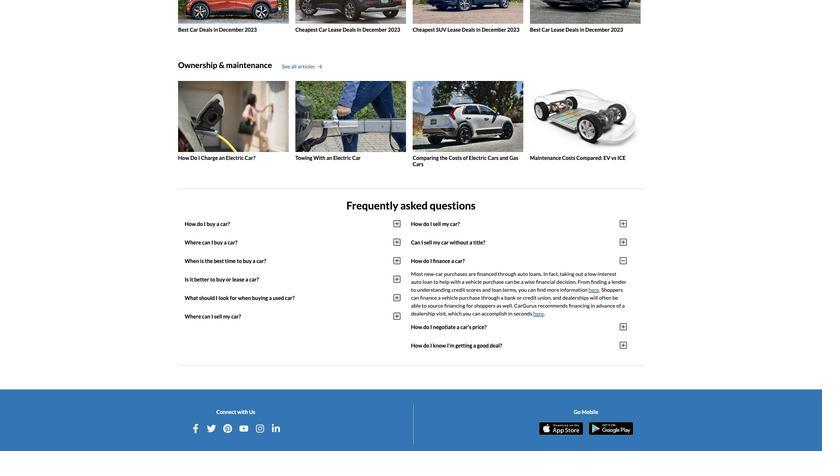 Task type: describe. For each thing, give the bounding box(es) containing it.
&
[[219, 60, 225, 70]]

get it on google play image
[[589, 422, 633, 435]]

see
[[282, 63, 290, 69]]

of inside comparing the costs of electric cars and gas cars
[[463, 154, 468, 161]]

where for where can i sell my car?
[[185, 313, 201, 319]]

costs inside comparing the costs of electric cars and gas cars
[[449, 154, 462, 161]]

how for how do i sell my car?
[[411, 221, 422, 227]]

do for finance
[[423, 258, 429, 264]]

2 financing from the left
[[569, 302, 590, 309]]

my for where can i sell my car?
[[223, 313, 230, 319]]

compared:
[[576, 154, 603, 161]]

a left title?
[[470, 239, 472, 245]]

maintenance
[[226, 60, 272, 70]]

car?
[[245, 154, 256, 161]]

purchases
[[444, 271, 468, 277]]

and inside . shoppers can finance a vehicle purchase through a bank or credit union, and dealerships will often be able to source financing for shoppers as well. cargurus recommends financing in advance of a dealership visit, which you can accomplish in seconds
[[553, 295, 561, 301]]

can down shoppers
[[472, 310, 481, 317]]

i for how do i negotiate a car's price?
[[430, 324, 432, 330]]

lease
[[232, 276, 244, 282]]

a down interest
[[608, 279, 611, 285]]

bank
[[504, 295, 516, 301]]

best car lease deals in december 2023 link
[[530, 0, 641, 33]]

cheapest for cheapest car lease deals in december 2023
[[295, 27, 318, 33]]

is
[[185, 276, 189, 282]]

in down the well.
[[508, 310, 513, 317]]

are
[[469, 271, 476, 277]]

will
[[590, 295, 598, 301]]

finance for can
[[420, 295, 437, 301]]

1 horizontal spatial my
[[433, 239, 440, 245]]

loans.
[[529, 271, 542, 277]]

decision.
[[557, 279, 577, 285]]

a right advance
[[622, 302, 625, 309]]

car? right used on the bottom
[[285, 295, 295, 301]]

best car lease deals in december 2023 image
[[530, 0, 641, 24]]

as
[[497, 302, 502, 309]]

best car deals in december 2023
[[178, 27, 257, 33]]

a up source
[[438, 295, 441, 301]]

2023 for cheapest car lease deals in december 2023
[[388, 27, 400, 33]]

electric inside "link"
[[333, 154, 351, 161]]

how do i know i'm getting a good deal?
[[411, 342, 502, 349]]

you inside "most new-car purchases are financed through auto loans. in fact, taking out a low-interest auto loan to help with a vehicle purchase can be a wise financial decision. from finding a lender to understanding credit scores and loan terms, you can find more information"
[[518, 287, 527, 293]]

my for how do i sell my car?
[[442, 221, 449, 227]]

comparing the costs of electric cars and gas cars
[[413, 154, 518, 167]]

i for where can i sell my car?
[[211, 313, 213, 319]]

with inside "most new-car purchases are financed through auto loans. in fact, taking out a low-interest auto loan to help with a vehicle purchase can be a wise financial decision. from finding a lender to understanding credit scores and loan terms, you can find more information"
[[451, 279, 461, 285]]

often
[[599, 295, 612, 301]]

purchase inside "most new-car purchases are financed through auto loans. in fact, taking out a low-interest auto loan to help with a vehicle purchase can be a wise financial decision. from finding a lender to understanding credit scores and loan terms, you can find more information"
[[483, 279, 504, 285]]

buy left lease
[[216, 276, 225, 282]]

to inside is it better to buy or lease a car? dropdown button
[[210, 276, 215, 282]]

1 vertical spatial with
[[237, 409, 248, 415]]

of inside . shoppers can finance a vehicle purchase through a bank or credit union, and dealerships will often be able to source financing for shoppers as well. cargurus recommends financing in advance of a dealership visit, which you can accomplish in seconds
[[616, 302, 621, 309]]

comparing
[[413, 154, 439, 161]]

deals for cheapest car lease deals in december 2023
[[343, 27, 356, 33]]

can up the able
[[411, 295, 419, 301]]

car for cheapest car lease deals in december 2023
[[319, 27, 327, 33]]

how do i sell my car?
[[411, 221, 460, 227]]

1 vertical spatial .
[[544, 310, 545, 317]]

go mobile
[[574, 409, 598, 415]]

without
[[450, 239, 469, 245]]

visit,
[[436, 310, 447, 317]]

a right out
[[584, 271, 587, 277]]

plus square image for can i sell my car without a title?
[[620, 238, 627, 246]]

plus square image for when is the best time to buy a car?
[[394, 257, 401, 265]]

maintenance
[[530, 154, 561, 161]]

car? right lease
[[249, 276, 259, 282]]

able
[[411, 302, 421, 309]]

deals for best car lease deals in december 2023
[[566, 27, 579, 33]]

asked
[[400, 199, 428, 212]]

0 vertical spatial auto
[[518, 271, 528, 277]]

title?
[[473, 239, 485, 245]]

maintenance costs compared: ev vs ice
[[530, 154, 626, 161]]

buy inside 'dropdown button'
[[243, 258, 252, 264]]

fact,
[[549, 271, 559, 277]]

how for how do i finance a car?
[[411, 258, 422, 264]]

pinterest image
[[223, 424, 232, 433]]

maintenance costs compared: ev vs ice link
[[530, 81, 641, 161]]

comparing the costs of electric cars and gas cars image
[[413, 81, 523, 152]]

you inside . shoppers can finance a vehicle purchase through a bank or credit union, and dealerships will often be able to source financing for shoppers as well. cargurus recommends financing in advance of a dealership visit, which you can accomplish in seconds
[[463, 310, 471, 317]]

for inside . shoppers can finance a vehicle purchase through a bank or credit union, and dealerships will often be able to source financing for shoppers as well. cargurus recommends financing in advance of a dealership visit, which you can accomplish in seconds
[[466, 302, 473, 309]]

towing with an electric car image
[[295, 81, 406, 152]]

how do i charge an electric car?
[[178, 154, 256, 161]]

and inside comparing the costs of electric cars and gas cars
[[500, 154, 508, 161]]

union,
[[538, 295, 552, 301]]

how do i finance a car? button
[[411, 252, 627, 270]]

to inside . shoppers can finance a vehicle purchase through a bank or credit union, and dealerships will often be able to source financing for shoppers as well. cargurus recommends financing in advance of a dealership visit, which you can accomplish in seconds
[[422, 302, 427, 309]]

suv
[[436, 27, 447, 33]]

is it better to buy or lease a car?
[[185, 276, 259, 282]]

arrow right image
[[318, 64, 322, 69]]

credit inside "most new-car purchases are financed through auto loans. in fact, taking out a low-interest auto loan to help with a vehicle purchase can be a wise financial decision. from finding a lender to understanding credit scores and loan terms, you can find more information"
[[452, 287, 465, 293]]

in
[[543, 271, 548, 277]]

to up understanding
[[434, 279, 438, 285]]

is
[[200, 258, 204, 264]]

0 vertical spatial loan
[[423, 279, 433, 285]]

in down best car deals in december 2023 'image'
[[214, 27, 218, 33]]

do for sell
[[423, 221, 429, 227]]

plus square image for how do i buy a car?
[[394, 220, 401, 228]]

vehicle inside "most new-car purchases are financed through auto loans. in fact, taking out a low-interest auto loan to help with a vehicle purchase can be a wise financial decision. from finding a lender to understanding credit scores and loan terms, you can find more information"
[[466, 279, 482, 285]]

1 electric from the left
[[226, 154, 244, 161]]

facebook image
[[191, 424, 200, 433]]

from
[[578, 279, 590, 285]]

towing with an electric car
[[295, 154, 361, 161]]

i for how do i buy a car?
[[204, 221, 206, 227]]

see all articles link
[[282, 62, 322, 70]]

in down 'cheapest suv lease deals in december 2023' image
[[476, 27, 481, 33]]

ownership
[[178, 60, 217, 70]]

sell for where can i sell my car?
[[214, 313, 222, 319]]

can down how do i buy a car?
[[202, 239, 210, 245]]

in down will
[[591, 302, 595, 309]]

when is the best time to buy a car? button
[[185, 252, 401, 270]]

know
[[433, 342, 446, 349]]

with
[[313, 154, 325, 161]]

plus square image for where can i sell my car?
[[394, 312, 401, 320]]

a up where can i buy a car? on the bottom of the page
[[217, 221, 219, 227]]

new-
[[424, 271, 436, 277]]

and inside "most new-car purchases are financed through auto loans. in fact, taking out a low-interest auto loan to help with a vehicle purchase can be a wise financial decision. from finding a lender to understanding credit scores and loan terms, you can find more information"
[[482, 287, 491, 293]]

most
[[411, 271, 423, 277]]

plus square image for how do i negotiate a car's price?
[[620, 323, 627, 331]]

financial
[[536, 279, 556, 285]]

can down wise at bottom
[[528, 287, 536, 293]]

in down cheapest car lease deals in december 2023 image
[[357, 27, 361, 33]]

2023 for best car lease deals in december 2023
[[611, 27, 623, 33]]

buy up best
[[214, 239, 223, 245]]

charge
[[201, 154, 218, 161]]

finance for i
[[433, 258, 450, 264]]

car inside dropdown button
[[441, 239, 449, 245]]

when is the best time to buy a car?
[[185, 258, 266, 264]]

can
[[411, 239, 420, 245]]

cheapest suv lease deals in december 2023
[[413, 27, 520, 33]]

articles
[[298, 63, 315, 69]]

be inside "most new-car purchases are financed through auto loans. in fact, taking out a low-interest auto loan to help with a vehicle purchase can be a wise financial decision. from finding a lender to understanding credit scores and loan terms, you can find more information"
[[514, 279, 520, 285]]

can i sell my car without a title?
[[411, 239, 485, 245]]

interest
[[598, 271, 616, 277]]

comparing the costs of electric cars and gas cars link
[[413, 81, 523, 167]]

a inside "dropdown button"
[[457, 324, 460, 330]]

for inside what should i look for when buying a used car? dropdown button
[[230, 295, 237, 301]]

go
[[574, 409, 581, 415]]

best car deals in december 2023 link
[[178, 0, 289, 33]]

well.
[[503, 302, 513, 309]]

recommends
[[538, 302, 568, 309]]

0 horizontal spatial cars
[[413, 161, 424, 167]]

. inside . shoppers can finance a vehicle purchase through a bank or credit union, and dealerships will often be able to source financing for shoppers as well. cargurus recommends financing in advance of a dealership visit, which you can accomplish in seconds
[[599, 287, 600, 293]]

when
[[185, 258, 199, 264]]

minus square image
[[620, 257, 627, 265]]

car? inside dropdown button
[[455, 258, 465, 264]]

advance
[[596, 302, 615, 309]]

download on the app store image
[[539, 422, 584, 435]]

should
[[199, 295, 215, 301]]

help
[[440, 279, 449, 285]]

us
[[249, 409, 255, 415]]

electric inside comparing the costs of electric cars and gas cars
[[469, 154, 487, 161]]

1 2023 from the left
[[245, 27, 257, 33]]

can i sell my car without a title? button
[[411, 233, 627, 252]]

vehicle inside . shoppers can finance a vehicle purchase through a bank or credit union, and dealerships will often be able to source financing for shoppers as well. cargurus recommends financing in advance of a dealership visit, which you can accomplish in seconds
[[442, 295, 458, 301]]

i for how do i sell my car?
[[430, 221, 432, 227]]

towing with an electric car link
[[295, 81, 406, 161]]

a inside dropdown button
[[451, 258, 454, 264]]

frequently asked questions
[[346, 199, 476, 212]]

cheapest car lease deals in december 2023
[[295, 27, 400, 33]]

time
[[225, 258, 236, 264]]

do for know
[[423, 342, 429, 349]]

how do i sell my car? button
[[411, 215, 627, 233]]

how do i charge an electric car? link
[[178, 81, 289, 161]]

a right lease
[[245, 276, 248, 282]]

best for best car deals in december 2023
[[178, 27, 189, 33]]

how do i negotiate a car's price?
[[411, 324, 487, 330]]

cheapest suv lease deals in december 2023 image
[[413, 0, 523, 24]]

december for cheapest suv lease deals in december 2023
[[482, 27, 506, 33]]



Task type: vqa. For each thing, say whether or not it's contained in the screenshot.
you
yes



Task type: locate. For each thing, give the bounding box(es) containing it.
0 horizontal spatial here
[[533, 310, 544, 317]]

0 vertical spatial be
[[514, 279, 520, 285]]

here down cargurus at the bottom of the page
[[533, 310, 544, 317]]

how for how do i negotiate a car's price?
[[411, 324, 422, 330]]

i for what should i look for when buying a used car?
[[216, 295, 218, 301]]

electric
[[226, 154, 244, 161], [333, 154, 351, 161], [469, 154, 487, 161]]

what
[[185, 295, 198, 301]]

2 cheapest from the left
[[413, 27, 435, 33]]

plus square image inside the how do i negotiate a car's price? "dropdown button"
[[620, 323, 627, 331]]

source
[[428, 302, 443, 309]]

credit inside . shoppers can finance a vehicle purchase through a bank or credit union, and dealerships will often be able to source financing for shoppers as well. cargurus recommends financing in advance of a dealership visit, which you can accomplish in seconds
[[523, 295, 537, 301]]

1 horizontal spatial purchase
[[483, 279, 504, 285]]

lease
[[328, 27, 342, 33], [448, 27, 461, 33], [551, 27, 565, 33]]

instagram image
[[255, 424, 265, 433]]

2023 for cheapest suv lease deals in december 2023
[[507, 27, 520, 33]]

1 december from the left
[[219, 27, 244, 33]]

through inside . shoppers can finance a vehicle purchase through a bank or credit union, and dealerships will often be able to source financing for shoppers as well. cargurus recommends financing in advance of a dealership visit, which you can accomplish in seconds
[[481, 295, 500, 301]]

i up new-
[[430, 258, 432, 264]]

sell right can
[[424, 239, 432, 245]]

2 horizontal spatial and
[[553, 295, 561, 301]]

and left gas at the right of the page
[[500, 154, 508, 161]]

1 horizontal spatial .
[[599, 287, 600, 293]]

1 horizontal spatial auto
[[518, 271, 528, 277]]

wise
[[525, 279, 535, 285]]

1 vertical spatial vehicle
[[442, 295, 458, 301]]

connect
[[216, 409, 236, 415]]

i down how do i buy a car?
[[211, 239, 213, 245]]

i inside "dropdown button"
[[430, 324, 432, 330]]

buying
[[252, 295, 268, 301]]

do
[[190, 154, 197, 161]]

cheapest car lease deals in december 2023 image
[[295, 0, 406, 24]]

shoppers
[[601, 287, 623, 293]]

0 horizontal spatial cheapest
[[295, 27, 318, 33]]

you down wise at bottom
[[518, 287, 527, 293]]

do up new-
[[423, 258, 429, 264]]

car left without
[[441, 239, 449, 245]]

1 vertical spatial sell
[[424, 239, 432, 245]]

car for best car lease deals in december 2023
[[542, 27, 550, 33]]

december inside the cheapest car lease deals in december 2023 link
[[362, 27, 387, 33]]

how inside how do i buy a car? dropdown button
[[185, 221, 196, 227]]

cheapest
[[295, 27, 318, 33], [413, 27, 435, 33]]

car inside "link"
[[352, 154, 361, 161]]

sell up can i sell my car without a title?
[[433, 221, 441, 227]]

0 horizontal spatial auto
[[411, 279, 422, 285]]

with left us
[[237, 409, 248, 415]]

1 vertical spatial here link
[[533, 310, 544, 317]]

i inside dropdown button
[[430, 258, 432, 264]]

lender
[[612, 279, 627, 285]]

a left wise at bottom
[[521, 279, 524, 285]]

youtube image
[[239, 424, 248, 433]]

best
[[214, 258, 224, 264]]

1 vertical spatial finance
[[420, 295, 437, 301]]

how
[[178, 154, 189, 161], [185, 221, 196, 227], [411, 221, 422, 227], [411, 258, 422, 264], [411, 324, 422, 330], [411, 342, 422, 349]]

costs left compared: at the top right
[[562, 154, 575, 161]]

0 vertical spatial where
[[185, 239, 201, 245]]

0 vertical spatial finance
[[433, 258, 450, 264]]

do inside dropdown button
[[423, 258, 429, 264]]

see all articles
[[282, 63, 315, 69]]

1 horizontal spatial vehicle
[[466, 279, 482, 285]]

can down should
[[202, 313, 210, 319]]

1 vertical spatial you
[[463, 310, 471, 317]]

0 horizontal spatial financing
[[444, 302, 465, 309]]

december down best car deals in december 2023 'image'
[[219, 27, 244, 33]]

1 horizontal spatial cars
[[488, 154, 499, 161]]

1 vertical spatial the
[[205, 258, 213, 264]]

the inside 'dropdown button'
[[205, 258, 213, 264]]

0 horizontal spatial for
[[230, 295, 237, 301]]

i up can i sell my car without a title?
[[430, 221, 432, 227]]

1 horizontal spatial here
[[589, 287, 599, 293]]

is it better to buy or lease a car? button
[[185, 270, 401, 289]]

plus square image for how do i know i'm getting a good deal?
[[620, 341, 627, 349]]

0 horizontal spatial or
[[226, 276, 231, 282]]

2 lease from the left
[[448, 27, 461, 33]]

what should i look for when buying a used car?
[[185, 295, 295, 301]]

car's
[[461, 324, 471, 330]]

plus square image for how do i sell my car?
[[620, 220, 627, 228]]

with down purchases
[[451, 279, 461, 285]]

plus square image inside how do i buy a car? dropdown button
[[394, 220, 401, 228]]

0 vertical spatial of
[[463, 154, 468, 161]]

it
[[190, 276, 193, 282]]

december inside "best car lease deals in december 2023" link
[[585, 27, 610, 33]]

do for negotiate
[[423, 324, 429, 330]]

understanding
[[417, 287, 451, 293]]

0 horizontal spatial sell
[[214, 313, 222, 319]]

deals for cheapest suv lease deals in december 2023
[[462, 27, 475, 33]]

1 vertical spatial where
[[185, 313, 201, 319]]

a inside "dropdown button"
[[473, 342, 476, 349]]

1 horizontal spatial be
[[613, 295, 618, 301]]

1 horizontal spatial electric
[[333, 154, 351, 161]]

car? up time
[[228, 239, 237, 245]]

plus square image for what should i look for when buying a used car?
[[394, 294, 401, 302]]

0 vertical spatial my
[[442, 221, 449, 227]]

my down look
[[223, 313, 230, 319]]

a down purchases
[[462, 279, 465, 285]]

3 2023 from the left
[[507, 27, 520, 33]]

and
[[500, 154, 508, 161], [482, 287, 491, 293], [553, 295, 561, 301]]

1 cheapest from the left
[[295, 27, 318, 33]]

buy up where can i buy a car? on the bottom of the page
[[207, 221, 215, 227]]

plus square image inside is it better to buy or lease a car? dropdown button
[[394, 275, 401, 283]]

dealerships
[[562, 295, 589, 301]]

deal?
[[490, 342, 502, 349]]

a left car's
[[457, 324, 460, 330]]

2 costs from the left
[[562, 154, 575, 161]]

plus square image inside where can i buy a car? dropdown button
[[394, 238, 401, 246]]

through up terms, at the bottom right of the page
[[498, 271, 516, 277]]

1 an from the left
[[219, 154, 225, 161]]

or inside is it better to buy or lease a car? dropdown button
[[226, 276, 231, 282]]

plus square image inside how do i know i'm getting a good deal? "dropdown button"
[[620, 341, 627, 349]]

. down the finding
[[599, 287, 600, 293]]

0 vertical spatial for
[[230, 295, 237, 301]]

auto
[[518, 271, 528, 277], [411, 279, 422, 285]]

do for buy
[[197, 221, 203, 227]]

which
[[448, 310, 462, 317]]

to inside when is the best time to buy a car? 'dropdown button'
[[237, 258, 242, 264]]

vs
[[611, 154, 617, 161]]

december down cheapest car lease deals in december 2023 image
[[362, 27, 387, 33]]

lease down cheapest car lease deals in december 2023 image
[[328, 27, 342, 33]]

1 plus square image from the top
[[394, 238, 401, 246]]

car? down what should i look for when buying a used car? at the bottom left
[[231, 313, 241, 319]]

i left know
[[430, 342, 432, 349]]

lease for cheapest suv lease deals in december 2023
[[448, 27, 461, 33]]

3 deals from the left
[[462, 27, 475, 33]]

0 horizontal spatial costs
[[449, 154, 462, 161]]

4 deals from the left
[[566, 27, 579, 33]]

cars down comparing
[[413, 161, 424, 167]]

2 horizontal spatial lease
[[551, 27, 565, 33]]

car? up where can i buy a car? on the bottom of the page
[[220, 221, 230, 227]]

1 horizontal spatial sell
[[424, 239, 432, 245]]

december
[[219, 27, 244, 33], [362, 27, 387, 33], [482, 27, 506, 33], [585, 27, 610, 33]]

car? right time
[[256, 258, 266, 264]]

2 plus square image from the top
[[394, 294, 401, 302]]

2 an from the left
[[326, 154, 332, 161]]

1 horizontal spatial loan
[[492, 287, 502, 293]]

how inside how do i finance a car? dropdown button
[[411, 258, 422, 264]]

0 vertical spatial sell
[[433, 221, 441, 227]]

twitter image
[[207, 424, 216, 433]]

how up can
[[411, 221, 422, 227]]

here
[[589, 287, 599, 293], [533, 310, 544, 317]]

and right scores
[[482, 287, 491, 293]]

vehicle up source
[[442, 295, 458, 301]]

loan down new-
[[423, 279, 433, 285]]

0 horizontal spatial an
[[219, 154, 225, 161]]

where down the what
[[185, 313, 201, 319]]

here for here .
[[533, 310, 544, 317]]

0 vertical spatial credit
[[452, 287, 465, 293]]

4 december from the left
[[585, 27, 610, 33]]

1 horizontal spatial and
[[500, 154, 508, 161]]

how up most
[[411, 258, 422, 264]]

how for how do i charge an electric car?
[[178, 154, 189, 161]]

december down 'best car lease deals in december 2023' image
[[585, 27, 610, 33]]

2 vertical spatial sell
[[214, 313, 222, 319]]

1 horizontal spatial best
[[530, 27, 541, 33]]

1 horizontal spatial lease
[[448, 27, 461, 33]]

to
[[237, 258, 242, 264], [210, 276, 215, 282], [434, 279, 438, 285], [411, 287, 416, 293], [422, 302, 427, 309]]

an inside "link"
[[326, 154, 332, 161]]

finance inside dropdown button
[[433, 258, 450, 264]]

sell for how do i sell my car?
[[433, 221, 441, 227]]

lease down 'best car lease deals in december 2023' image
[[551, 27, 565, 33]]

a left bank
[[501, 295, 503, 301]]

0 vertical spatial here
[[589, 287, 599, 293]]

1 horizontal spatial you
[[518, 287, 527, 293]]

getting
[[455, 342, 472, 349]]

deals down 'best car lease deals in december 2023' image
[[566, 27, 579, 33]]

through inside "most new-car purchases are financed through auto loans. in fact, taking out a low-interest auto loan to help with a vehicle purchase can be a wise financial decision. from finding a lender to understanding credit scores and loan terms, you can find more information"
[[498, 271, 516, 277]]

2 deals from the left
[[343, 27, 356, 33]]

1 horizontal spatial financing
[[569, 302, 590, 309]]

look
[[219, 295, 229, 301]]

. shoppers can finance a vehicle purchase through a bank or credit union, and dealerships will often be able to source financing for shoppers as well. cargurus recommends financing in advance of a dealership visit, which you can accomplish in seconds
[[411, 287, 625, 317]]

i for how do i finance a car?
[[430, 258, 432, 264]]

car for best car deals in december 2023
[[190, 27, 198, 33]]

in
[[214, 27, 218, 33], [357, 27, 361, 33], [476, 27, 481, 33], [580, 27, 584, 33], [591, 302, 595, 309], [508, 310, 513, 317]]

my up can i sell my car without a title?
[[442, 221, 449, 227]]

accomplish
[[482, 310, 507, 317]]

1 horizontal spatial or
[[517, 295, 522, 301]]

i right can
[[421, 239, 423, 245]]

lease for best car lease deals in december 2023
[[551, 27, 565, 33]]

2 where from the top
[[185, 313, 201, 319]]

cars left gas at the right of the page
[[488, 154, 499, 161]]

car? down questions
[[450, 221, 460, 227]]

0 horizontal spatial lease
[[328, 27, 342, 33]]

0 vertical spatial with
[[451, 279, 461, 285]]

1 vertical spatial car
[[436, 271, 443, 277]]

scores
[[466, 287, 481, 293]]

purchase down financed
[[483, 279, 504, 285]]

plus square image inside when is the best time to buy a car? 'dropdown button'
[[394, 257, 401, 265]]

0 horizontal spatial and
[[482, 287, 491, 293]]

plus square image
[[394, 238, 401, 246], [394, 294, 401, 302], [394, 312, 401, 320]]

plus square image inside can i sell my car without a title? dropdown button
[[620, 238, 627, 246]]

0 vertical spatial plus square image
[[394, 238, 401, 246]]

0 vertical spatial purchase
[[483, 279, 504, 285]]

how down dealership
[[411, 324, 422, 330]]

0 horizontal spatial here link
[[533, 310, 544, 317]]

how do i know i'm getting a good deal? button
[[411, 336, 627, 355]]

in down 'best car lease deals in december 2023' image
[[580, 27, 584, 33]]

0 horizontal spatial credit
[[452, 287, 465, 293]]

low-
[[588, 271, 598, 277]]

2 horizontal spatial my
[[442, 221, 449, 227]]

best car deals in december 2023 image
[[178, 0, 289, 24]]

to right time
[[237, 258, 242, 264]]

december down 'cheapest suv lease deals in december 2023' image
[[482, 27, 506, 33]]

1 vertical spatial or
[[517, 295, 522, 301]]

frequently
[[346, 199, 398, 212]]

do left know
[[423, 342, 429, 349]]

1 horizontal spatial credit
[[523, 295, 537, 301]]

out
[[575, 271, 583, 277]]

0 horizontal spatial my
[[223, 313, 230, 319]]

1 where from the top
[[185, 239, 201, 245]]

or
[[226, 276, 231, 282], [517, 295, 522, 301]]

1 vertical spatial here
[[533, 310, 544, 317]]

an right charge
[[219, 154, 225, 161]]

0 vertical spatial the
[[440, 154, 448, 161]]

do up where can i buy a car? on the bottom of the page
[[197, 221, 203, 227]]

car inside "most new-car purchases are financed through auto loans. in fact, taking out a low-interest auto loan to help with a vehicle purchase can be a wise financial decision. from finding a lender to understanding credit scores and loan terms, you can find more information"
[[436, 271, 443, 277]]

best for best car lease deals in december 2023
[[530, 27, 541, 33]]

lease for cheapest car lease deals in december 2023
[[328, 27, 342, 33]]

an
[[219, 154, 225, 161], [326, 154, 332, 161]]

finding
[[591, 279, 607, 285]]

or inside . shoppers can finance a vehicle purchase through a bank or credit union, and dealerships will often be able to source financing for shoppers as well. cargurus recommends financing in advance of a dealership visit, which you can accomplish in seconds
[[517, 295, 522, 301]]

0 horizontal spatial loan
[[423, 279, 433, 285]]

i left look
[[216, 295, 218, 301]]

an right with
[[326, 154, 332, 161]]

credit up cargurus at the bottom of the page
[[523, 295, 537, 301]]

1 lease from the left
[[328, 27, 342, 33]]

how for how do i buy a car?
[[185, 221, 196, 227]]

here up will
[[589, 287, 599, 293]]

0 horizontal spatial purchase
[[459, 295, 480, 301]]

i for how do i know i'm getting a good deal?
[[430, 342, 432, 349]]

cheapest for cheapest suv lease deals in december 2023
[[413, 27, 435, 33]]

december inside best car deals in december 2023 link
[[219, 27, 244, 33]]

cheapest suv lease deals in december 2023 link
[[413, 0, 523, 33]]

finance inside . shoppers can finance a vehicle purchase through a bank or credit union, and dealerships will often be able to source financing for shoppers as well. cargurus recommends financing in advance of a dealership visit, which you can accomplish in seconds
[[420, 295, 437, 301]]

finance down understanding
[[420, 295, 437, 301]]

good
[[477, 342, 489, 349]]

or right bank
[[517, 295, 522, 301]]

most new-car purchases are financed through auto loans. in fact, taking out a low-interest auto loan to help with a vehicle purchase can be a wise financial decision. from finding a lender to understanding credit scores and loan terms, you can find more information
[[411, 271, 627, 293]]

car
[[190, 27, 198, 33], [319, 27, 327, 33], [542, 27, 550, 33], [352, 154, 361, 161]]

to right better
[[210, 276, 215, 282]]

a left used on the bottom
[[269, 295, 272, 301]]

plus square image inside what should i look for when buying a used car? dropdown button
[[394, 294, 401, 302]]

plus square image
[[394, 220, 401, 228], [620, 220, 627, 228], [620, 238, 627, 246], [394, 257, 401, 265], [394, 275, 401, 283], [620, 323, 627, 331], [620, 341, 627, 349]]

be down shoppers
[[613, 295, 618, 301]]

0 vertical spatial car
[[441, 239, 449, 245]]

credit left scores
[[452, 287, 465, 293]]

information
[[560, 287, 588, 293]]

1 costs from the left
[[449, 154, 462, 161]]

here for here
[[589, 287, 599, 293]]

1 horizontal spatial for
[[466, 302, 473, 309]]

all
[[291, 63, 297, 69]]

how inside how do i know i'm getting a good deal? "dropdown button"
[[411, 342, 422, 349]]

0 vertical spatial and
[[500, 154, 508, 161]]

1 horizontal spatial of
[[616, 302, 621, 309]]

more
[[547, 287, 559, 293]]

1 vertical spatial my
[[433, 239, 440, 245]]

1 financing from the left
[[444, 302, 465, 309]]

finance
[[433, 258, 450, 264], [420, 295, 437, 301]]

. down recommends
[[544, 310, 545, 317]]

car? up purchases
[[455, 258, 465, 264]]

0 vertical spatial vehicle
[[466, 279, 482, 285]]

1 horizontal spatial costs
[[562, 154, 575, 161]]

2 december from the left
[[362, 27, 387, 33]]

i inside "dropdown button"
[[430, 342, 432, 349]]

best car lease deals in december 2023
[[530, 27, 623, 33]]

to up the able
[[411, 287, 416, 293]]

a right time
[[253, 258, 255, 264]]

how do i charge an electric car? image
[[178, 81, 289, 152]]

0 horizontal spatial of
[[463, 154, 468, 161]]

you right which
[[463, 310, 471, 317]]

where can i buy a car?
[[185, 239, 237, 245]]

here link down cargurus at the bottom of the page
[[533, 310, 544, 317]]

questions
[[430, 199, 476, 212]]

0 horizontal spatial .
[[544, 310, 545, 317]]

2 vertical spatial plus square image
[[394, 312, 401, 320]]

1 horizontal spatial cheapest
[[413, 27, 435, 33]]

car? inside 'dropdown button'
[[256, 258, 266, 264]]

shoppers
[[474, 302, 496, 309]]

find
[[537, 287, 546, 293]]

0 horizontal spatial be
[[514, 279, 520, 285]]

linkedin image
[[271, 424, 281, 433]]

how inside "dropdown button"
[[411, 324, 422, 330]]

purchase inside . shoppers can finance a vehicle purchase through a bank or credit union, and dealerships will often be able to source financing for shoppers as well. cargurus recommends financing in advance of a dealership visit, which you can accomplish in seconds
[[459, 295, 480, 301]]

where for where can i buy a car?
[[185, 239, 201, 245]]

1 horizontal spatial the
[[440, 154, 448, 161]]

plus square image for is it better to buy or lease a car?
[[394, 275, 401, 283]]

a up when is the best time to buy a car?
[[224, 239, 227, 245]]

december for cheapest car lease deals in december 2023
[[362, 27, 387, 33]]

1 deals from the left
[[199, 27, 213, 33]]

1 vertical spatial plus square image
[[394, 294, 401, 302]]

i for how do i charge an electric car?
[[198, 154, 200, 161]]

here link up will
[[589, 287, 599, 293]]

price?
[[472, 324, 487, 330]]

how do i negotiate a car's price? button
[[411, 318, 627, 336]]

december for best car lease deals in december 2023
[[585, 27, 610, 33]]

the inside comparing the costs of electric cars and gas cars
[[440, 154, 448, 161]]

3 lease from the left
[[551, 27, 565, 33]]

car up help
[[436, 271, 443, 277]]

i right do
[[198, 154, 200, 161]]

be up terms, at the bottom right of the page
[[514, 279, 520, 285]]

a left good
[[473, 342, 476, 349]]

what should i look for when buying a used car? button
[[185, 289, 401, 307]]

december inside cheapest suv lease deals in december 2023 link
[[482, 27, 506, 33]]

0 horizontal spatial best
[[178, 27, 189, 33]]

with
[[451, 279, 461, 285], [237, 409, 248, 415]]

can
[[202, 239, 210, 245], [505, 279, 513, 285], [528, 287, 536, 293], [411, 295, 419, 301], [472, 310, 481, 317], [202, 313, 210, 319]]

loan left terms, at the bottom right of the page
[[492, 287, 502, 293]]

i down should
[[211, 313, 213, 319]]

mobile
[[582, 409, 598, 415]]

2 best from the left
[[530, 27, 541, 33]]

the right is
[[205, 258, 213, 264]]

where up 'when'
[[185, 239, 201, 245]]

3 december from the left
[[482, 27, 506, 33]]

where can i buy a car? button
[[185, 233, 401, 252]]

finance up new-
[[433, 258, 450, 264]]

1 vertical spatial and
[[482, 287, 491, 293]]

be inside . shoppers can finance a vehicle purchase through a bank or credit union, and dealerships will often be able to source financing for shoppers as well. cargurus recommends financing in advance of a dealership visit, which you can accomplish in seconds
[[613, 295, 618, 301]]

plus square image inside "where can i sell my car?" dropdown button
[[394, 312, 401, 320]]

how left do
[[178, 154, 189, 161]]

2 horizontal spatial sell
[[433, 221, 441, 227]]

2 vertical spatial and
[[553, 295, 561, 301]]

1 vertical spatial through
[[481, 295, 500, 301]]

0 horizontal spatial vehicle
[[442, 295, 458, 301]]

auto down most
[[411, 279, 422, 285]]

2 horizontal spatial electric
[[469, 154, 487, 161]]

3 plus square image from the top
[[394, 312, 401, 320]]

where can i sell my car?
[[185, 313, 241, 319]]

how for how do i know i'm getting a good deal?
[[411, 342, 422, 349]]

maintenance costs compared: ev vs ice image
[[530, 81, 641, 152]]

purchase
[[483, 279, 504, 285], [459, 295, 480, 301]]

1 vertical spatial auto
[[411, 279, 422, 285]]

and down more in the bottom right of the page
[[553, 295, 561, 301]]

i
[[198, 154, 200, 161], [204, 221, 206, 227], [430, 221, 432, 227], [211, 239, 213, 245], [421, 239, 423, 245], [430, 258, 432, 264], [216, 295, 218, 301], [211, 313, 213, 319], [430, 324, 432, 330], [430, 342, 432, 349]]

to up dealership
[[422, 302, 427, 309]]

0 horizontal spatial the
[[205, 258, 213, 264]]

cars
[[488, 154, 499, 161], [413, 161, 424, 167]]

i for where can i buy a car?
[[211, 239, 213, 245]]

0 horizontal spatial you
[[463, 310, 471, 317]]

better
[[194, 276, 209, 282]]

1 vertical spatial of
[[616, 302, 621, 309]]

1 vertical spatial purchase
[[459, 295, 480, 301]]

3 electric from the left
[[469, 154, 487, 161]]

how left know
[[411, 342, 422, 349]]

a up purchases
[[451, 258, 454, 264]]

how do i finance a car?
[[411, 258, 465, 264]]

for
[[230, 295, 237, 301], [466, 302, 473, 309]]

cheapest car lease deals in december 2023 link
[[295, 0, 406, 33]]

4 2023 from the left
[[611, 27, 623, 33]]

2 2023 from the left
[[388, 27, 400, 33]]

i up where can i buy a car? on the bottom of the page
[[204, 221, 206, 227]]

0 vertical spatial through
[[498, 271, 516, 277]]

2 electric from the left
[[333, 154, 351, 161]]

negotiate
[[433, 324, 456, 330]]

1 horizontal spatial an
[[326, 154, 332, 161]]

a inside 'dropdown button'
[[253, 258, 255, 264]]

gas
[[509, 154, 518, 161]]

ice
[[618, 154, 626, 161]]

do inside "dropdown button"
[[423, 342, 429, 349]]

2023
[[245, 27, 257, 33], [388, 27, 400, 33], [507, 27, 520, 33], [611, 27, 623, 33]]

0 vertical spatial here link
[[589, 287, 599, 293]]

1 horizontal spatial here link
[[589, 287, 599, 293]]

1 best from the left
[[178, 27, 189, 33]]

can up terms, at the bottom right of the page
[[505, 279, 513, 285]]

plus square image inside how do i sell my car? dropdown button
[[620, 220, 627, 228]]

1 vertical spatial loan
[[492, 287, 502, 293]]

how inside how do i sell my car? dropdown button
[[411, 221, 422, 227]]

plus square image for where can i buy a car?
[[394, 238, 401, 246]]

vehicle up scores
[[466, 279, 482, 285]]

1 horizontal spatial with
[[451, 279, 461, 285]]

do inside "dropdown button"
[[423, 324, 429, 330]]

2 vertical spatial my
[[223, 313, 230, 319]]

1 vertical spatial credit
[[523, 295, 537, 301]]



